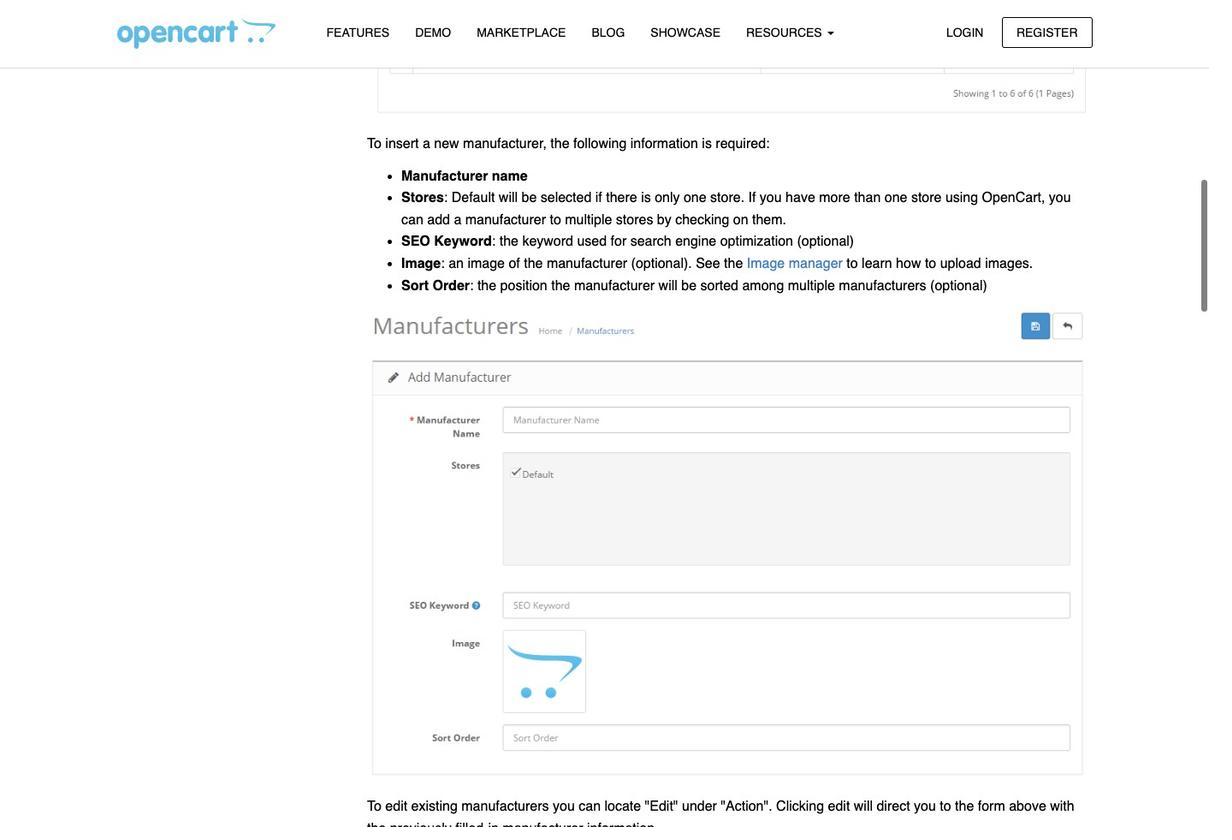 Task type: vqa. For each thing, say whether or not it's contained in the screenshot.
file struct image
no



Task type: locate. For each thing, give the bounding box(es) containing it.
1 horizontal spatial multiple
[[788, 278, 836, 293]]

information.
[[587, 821, 659, 827]]

1 vertical spatial (optional)
[[931, 278, 988, 293]]

is
[[702, 136, 712, 151], [641, 190, 651, 206]]

1 vertical spatial is
[[641, 190, 651, 206]]

0 horizontal spatial is
[[641, 190, 651, 206]]

showcase link
[[638, 18, 734, 48]]

blog link
[[579, 18, 638, 48]]

there
[[606, 190, 638, 206]]

manufacturers up in
[[462, 799, 549, 815]]

1 vertical spatial a
[[454, 212, 462, 228]]

1 horizontal spatial will
[[659, 278, 678, 293]]

: left an
[[441, 256, 445, 271]]

one up checking
[[684, 190, 707, 206]]

0 vertical spatial (optional)
[[798, 234, 855, 250]]

1 horizontal spatial one
[[885, 190, 908, 206]]

marketplace link
[[464, 18, 579, 48]]

0 horizontal spatial multiple
[[565, 212, 612, 228]]

login
[[947, 25, 984, 39]]

manufacturers down learn
[[839, 278, 927, 293]]

learn
[[862, 256, 893, 271]]

0 horizontal spatial edit
[[386, 799, 408, 815]]

will down name
[[499, 190, 518, 206]]

manufacturer inside to edit existing manufacturers you can locate "edit" under "action". clicking edit will direct you to the form above with the previously filled-in manufacturer information.
[[503, 821, 584, 827]]

1 vertical spatial be
[[682, 278, 697, 293]]

1 one from the left
[[684, 190, 707, 206]]

1 edit from the left
[[386, 799, 408, 815]]

0 horizontal spatial be
[[522, 190, 537, 206]]

be down see
[[682, 278, 697, 293]]

1 horizontal spatial can
[[579, 799, 601, 815]]

the
[[551, 136, 570, 151], [500, 234, 519, 250], [524, 256, 543, 271], [724, 256, 743, 271], [478, 278, 497, 293], [552, 278, 571, 293], [956, 799, 975, 815], [367, 821, 386, 827]]

2 one from the left
[[885, 190, 908, 206]]

position
[[501, 278, 548, 293]]

"action".
[[721, 799, 773, 815]]

locate
[[605, 799, 641, 815]]

to left form
[[940, 799, 952, 815]]

you right if
[[760, 190, 782, 206]]

marketplace
[[477, 26, 566, 39]]

to edit existing manufacturers you can locate "edit" under "action". clicking edit will direct you to the form above with the previously filled-in manufacturer information.
[[367, 799, 1075, 827]]

1 horizontal spatial manufacturers
[[839, 278, 927, 293]]

you
[[760, 190, 782, 206], [1050, 190, 1072, 206], [553, 799, 575, 815], [914, 799, 937, 815]]

2 horizontal spatial will
[[854, 799, 873, 815]]

used
[[577, 234, 607, 250]]

a
[[423, 136, 431, 151], [454, 212, 462, 228]]

is left only
[[641, 190, 651, 206]]

edit
[[386, 799, 408, 815], [828, 799, 850, 815]]

to inside : default will be selected if there is only one store. if you have more than one store using opencart, you can add a manufacturer to multiple stores by checking on them.
[[550, 212, 561, 228]]

the down "image"
[[478, 278, 497, 293]]

required:
[[716, 136, 770, 151]]

edit right clicking
[[828, 799, 850, 815]]

can inside to edit existing manufacturers you can locate "edit" under "action". clicking edit will direct you to the form above with the previously filled-in manufacturer information.
[[579, 799, 601, 815]]

to up "keyword"
[[550, 212, 561, 228]]

1 horizontal spatial edit
[[828, 799, 850, 815]]

to left learn
[[847, 256, 858, 271]]

1 vertical spatial manufacturers
[[462, 799, 549, 815]]

manufacturer down the for
[[574, 278, 655, 293]]

engine
[[676, 234, 717, 250]]

0 vertical spatial will
[[499, 190, 518, 206]]

to left insert
[[367, 136, 382, 151]]

be down name
[[522, 190, 537, 206]]

the left previously
[[367, 821, 386, 827]]

default
[[452, 190, 495, 206]]

new
[[434, 136, 459, 151]]

is left required:
[[702, 136, 712, 151]]

1 horizontal spatial is
[[702, 136, 712, 151]]

0 vertical spatial manufacturers
[[839, 278, 927, 293]]

0 vertical spatial be
[[522, 190, 537, 206]]

multiple inside : default will be selected if there is only one store. if you have more than one store using opencart, you can add a manufacturer to multiple stores by checking on them.
[[565, 212, 612, 228]]

multiple up used
[[565, 212, 612, 228]]

with
[[1051, 799, 1075, 815]]

the up of
[[500, 234, 519, 250]]

image up among at the top of the page
[[747, 256, 785, 271]]

1 horizontal spatial image
[[747, 256, 785, 271]]

a right add
[[454, 212, 462, 228]]

0 horizontal spatial (optional)
[[798, 234, 855, 250]]

1 image from the left
[[402, 256, 441, 271]]

1 vertical spatial can
[[579, 799, 601, 815]]

1 vertical spatial multiple
[[788, 278, 836, 293]]

can left locate at the bottom of page
[[579, 799, 601, 815]]

is inside : default will be selected if there is only one store. if you have more than one store using opencart, you can add a manufacturer to multiple stores by checking on them.
[[641, 190, 651, 206]]

multiple
[[565, 212, 612, 228], [788, 278, 836, 293]]

will left direct
[[854, 799, 873, 815]]

1 vertical spatial will
[[659, 278, 678, 293]]

0 vertical spatial multiple
[[565, 212, 612, 228]]

0 horizontal spatial one
[[684, 190, 707, 206]]

can up seo in the left of the page
[[402, 212, 424, 228]]

1 horizontal spatial be
[[682, 278, 697, 293]]

2 vertical spatial will
[[854, 799, 873, 815]]

:
[[444, 190, 448, 206], [492, 234, 496, 250], [441, 256, 445, 271], [470, 278, 474, 293]]

: down manufacturer
[[444, 190, 448, 206]]

opencart - open source shopping cart solution image
[[117, 18, 275, 49]]

stores
[[402, 190, 444, 206]]

(optional).
[[632, 256, 692, 271]]

will down (optional).
[[659, 278, 678, 293]]

resources link
[[734, 18, 847, 48]]

to
[[367, 136, 382, 151], [367, 799, 382, 815]]

image down seo in the left of the page
[[402, 256, 441, 271]]

can
[[402, 212, 424, 228], [579, 799, 601, 815]]

the right position
[[552, 278, 571, 293]]

manufacturer down the default
[[466, 212, 546, 228]]

manager
[[789, 256, 843, 271]]

an
[[449, 256, 464, 271]]

"edit"
[[645, 799, 679, 815]]

if
[[596, 190, 603, 206]]

to left existing
[[367, 799, 382, 815]]

be
[[522, 190, 537, 206], [682, 278, 697, 293]]

image
[[468, 256, 505, 271]]

0 vertical spatial can
[[402, 212, 424, 228]]

a left new
[[423, 136, 431, 151]]

one right than
[[885, 190, 908, 206]]

0 vertical spatial to
[[367, 136, 382, 151]]

will inside to edit existing manufacturers you can locate "edit" under "action". clicking edit will direct you to the form above with the previously filled-in manufacturer information.
[[854, 799, 873, 815]]

the right of
[[524, 256, 543, 271]]

1 horizontal spatial a
[[454, 212, 462, 228]]

0 vertical spatial is
[[702, 136, 712, 151]]

existing
[[411, 799, 458, 815]]

among
[[743, 278, 785, 293]]

1 vertical spatial to
[[367, 799, 382, 815]]

demo
[[415, 26, 451, 39]]

image
[[402, 256, 441, 271], [747, 256, 785, 271]]

2 to from the top
[[367, 799, 382, 815]]

(optional)
[[798, 234, 855, 250], [931, 278, 988, 293]]

(optional) up 'manager'
[[798, 234, 855, 250]]

to inside to edit existing manufacturers you can locate "edit" under "action". clicking edit will direct you to the form above with the previously filled-in manufacturer information.
[[367, 799, 382, 815]]

(optional) down upload
[[931, 278, 988, 293]]

sorted
[[701, 278, 739, 293]]

seo keyword : the keyword used for search engine optimization (optional) image : an image of the manufacturer (optional). see the image manager to learn how to upload images. sort order : the position the manufacturer will be sorted among multiple manufacturers (optional)
[[402, 234, 1034, 293]]

how
[[897, 256, 922, 271]]

manufacturer right in
[[503, 821, 584, 827]]

on
[[734, 212, 749, 228]]

0 horizontal spatial manufacturers
[[462, 799, 549, 815]]

one
[[684, 190, 707, 206], [885, 190, 908, 206]]

under
[[682, 799, 717, 815]]

: default will be selected if there is only one store. if you have more than one store using opencart, you can add a manufacturer to multiple stores by checking on them.
[[402, 190, 1072, 228]]

1 to from the top
[[367, 136, 382, 151]]

0 vertical spatial a
[[423, 136, 431, 151]]

multiple down 'manager'
[[788, 278, 836, 293]]

2 image from the left
[[747, 256, 785, 271]]

will
[[499, 190, 518, 206], [659, 278, 678, 293], [854, 799, 873, 815]]

edit up previously
[[386, 799, 408, 815]]

0 horizontal spatial can
[[402, 212, 424, 228]]

0 horizontal spatial will
[[499, 190, 518, 206]]

manufacturer
[[466, 212, 546, 228], [547, 256, 628, 271], [574, 278, 655, 293], [503, 821, 584, 827]]

manufacturers
[[839, 278, 927, 293], [462, 799, 549, 815]]

manufacturers inside the seo keyword : the keyword used for search engine optimization (optional) image : an image of the manufacturer (optional). see the image manager to learn how to upload images. sort order : the position the manufacturer will be sorted among multiple manufacturers (optional)
[[839, 278, 927, 293]]

resources
[[747, 26, 826, 39]]

0 horizontal spatial image
[[402, 256, 441, 271]]

be inside : default will be selected if there is only one store. if you have more than one store using opencart, you can add a manufacturer to multiple stores by checking on them.
[[522, 190, 537, 206]]

2 edit from the left
[[828, 799, 850, 815]]

see
[[696, 256, 721, 271]]



Task type: describe. For each thing, give the bounding box(es) containing it.
store
[[912, 190, 942, 206]]

following
[[574, 136, 627, 151]]

manufacturer inside : default will be selected if there is only one store. if you have more than one store using opencart, you can add a manufacturer to multiple stores by checking on them.
[[466, 212, 546, 228]]

you left locate at the bottom of page
[[553, 799, 575, 815]]

stores
[[616, 212, 654, 228]]

to inside to edit existing manufacturers you can locate "edit" under "action". clicking edit will direct you to the form above with the previously filled-in manufacturer information.
[[940, 799, 952, 815]]

keyword
[[434, 234, 492, 250]]

keyword
[[523, 234, 574, 250]]

than
[[855, 190, 881, 206]]

images.
[[986, 256, 1034, 271]]

of
[[509, 256, 520, 271]]

by
[[657, 212, 672, 228]]

you right direct
[[914, 799, 937, 815]]

clicking
[[777, 799, 825, 815]]

to for to insert a new manufacturer, the following information is required:
[[367, 136, 382, 151]]

add
[[427, 212, 450, 228]]

if
[[749, 190, 756, 206]]

to right the how
[[925, 256, 937, 271]]

features
[[327, 26, 390, 39]]

only
[[655, 190, 680, 206]]

to for to edit existing manufacturers you can locate "edit" under "action". clicking edit will direct you to the form above with the previously filled-in manufacturer information.
[[367, 799, 382, 815]]

optimization
[[721, 234, 794, 250]]

previously
[[390, 821, 452, 827]]

them.
[[753, 212, 787, 228]]

look manufacturer image
[[367, 0, 1093, 122]]

name
[[492, 168, 528, 184]]

the left form
[[956, 799, 975, 815]]

login link
[[932, 17, 999, 48]]

manufacturer down used
[[547, 256, 628, 271]]

for
[[611, 234, 627, 250]]

: inside : default will be selected if there is only one store. if you have more than one store using opencart, you can add a manufacturer to multiple stores by checking on them.
[[444, 190, 448, 206]]

manufacture inset image
[[367, 308, 1093, 786]]

selected
[[541, 190, 592, 206]]

: up "image"
[[492, 234, 496, 250]]

seo
[[402, 234, 430, 250]]

blog
[[592, 26, 625, 39]]

upload
[[941, 256, 982, 271]]

register
[[1017, 25, 1078, 39]]

using
[[946, 190, 979, 206]]

in
[[488, 821, 499, 827]]

: down "image"
[[470, 278, 474, 293]]

you right opencart,
[[1050, 190, 1072, 206]]

0 horizontal spatial a
[[423, 136, 431, 151]]

more
[[820, 190, 851, 206]]

image manager link
[[747, 256, 843, 271]]

be inside the seo keyword : the keyword used for search engine optimization (optional) image : an image of the manufacturer (optional). see the image manager to learn how to upload images. sort order : the position the manufacturer will be sorted among multiple manufacturers (optional)
[[682, 278, 697, 293]]

to insert a new manufacturer, the following information is required:
[[367, 136, 770, 151]]

above
[[1010, 799, 1047, 815]]

checking
[[676, 212, 730, 228]]

features link
[[314, 18, 403, 48]]

will inside : default will be selected if there is only one store. if you have more than one store using opencart, you can add a manufacturer to multiple stores by checking on them.
[[499, 190, 518, 206]]

1 horizontal spatial (optional)
[[931, 278, 988, 293]]

have
[[786, 190, 816, 206]]

manufacturer,
[[463, 136, 547, 151]]

form
[[978, 799, 1006, 815]]

filled-
[[456, 821, 488, 827]]

manufacturers inside to edit existing manufacturers you can locate "edit" under "action". clicking edit will direct you to the form above with the previously filled-in manufacturer information.
[[462, 799, 549, 815]]

opencart,
[[983, 190, 1046, 206]]

showcase
[[651, 26, 721, 39]]

information
[[631, 136, 699, 151]]

register link
[[1003, 17, 1093, 48]]

the left "following"
[[551, 136, 570, 151]]

manufacturer
[[402, 168, 488, 184]]

order
[[433, 278, 470, 293]]

sort
[[402, 278, 429, 293]]

store.
[[711, 190, 745, 206]]

insert
[[386, 136, 419, 151]]

manufacturer name
[[402, 168, 528, 184]]

demo link
[[403, 18, 464, 48]]

direct
[[877, 799, 911, 815]]

can inside : default will be selected if there is only one store. if you have more than one store using opencart, you can add a manufacturer to multiple stores by checking on them.
[[402, 212, 424, 228]]

will inside the seo keyword : the keyword used for search engine optimization (optional) image : an image of the manufacturer (optional). see the image manager to learn how to upload images. sort order : the position the manufacturer will be sorted among multiple manufacturers (optional)
[[659, 278, 678, 293]]

a inside : default will be selected if there is only one store. if you have more than one store using opencart, you can add a manufacturer to multiple stores by checking on them.
[[454, 212, 462, 228]]

the right see
[[724, 256, 743, 271]]

multiple inside the seo keyword : the keyword used for search engine optimization (optional) image : an image of the manufacturer (optional). see the image manager to learn how to upload images. sort order : the position the manufacturer will be sorted among multiple manufacturers (optional)
[[788, 278, 836, 293]]

search
[[631, 234, 672, 250]]



